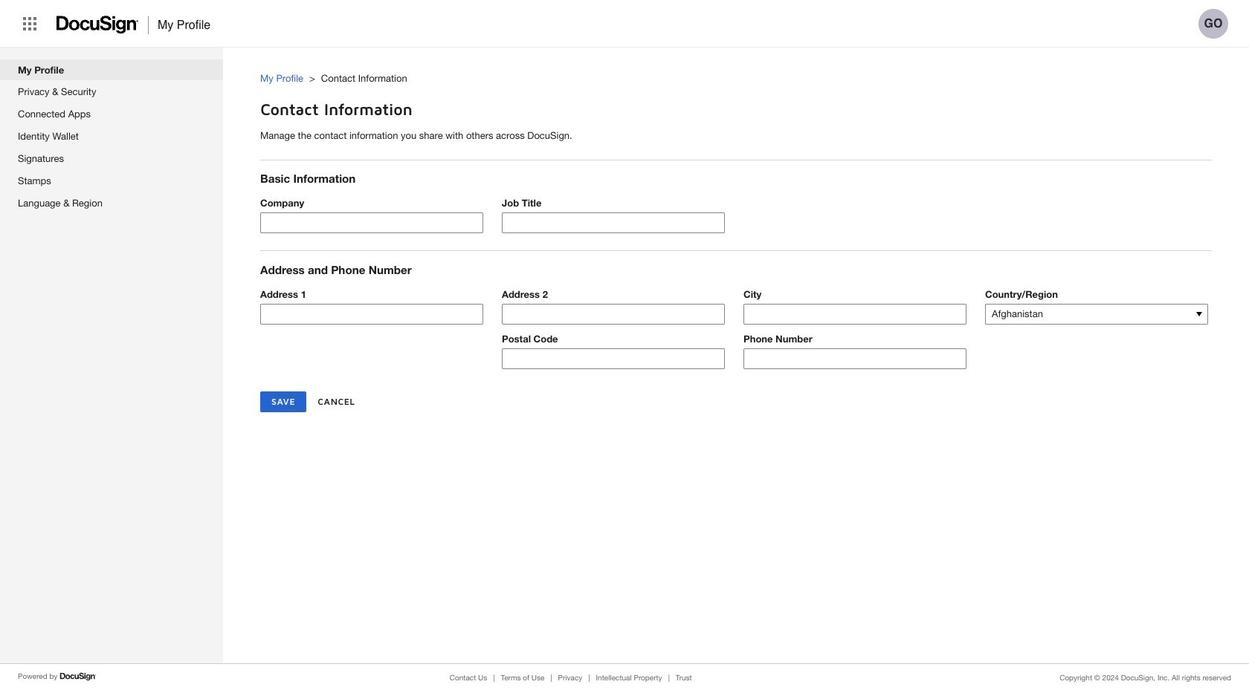 Task type: locate. For each thing, give the bounding box(es) containing it.
None text field
[[503, 214, 724, 233]]

docusign image
[[57, 11, 139, 39], [60, 672, 97, 683]]

None text field
[[261, 214, 483, 233], [261, 305, 483, 324], [503, 305, 724, 324], [744, 305, 966, 324], [503, 349, 724, 369], [744, 349, 966, 369], [261, 214, 483, 233], [261, 305, 483, 324], [503, 305, 724, 324], [744, 305, 966, 324], [503, 349, 724, 369], [744, 349, 966, 369]]



Task type: describe. For each thing, give the bounding box(es) containing it.
breadcrumb region
[[260, 57, 1249, 89]]

1 vertical spatial docusign image
[[60, 672, 97, 683]]

0 vertical spatial docusign image
[[57, 11, 139, 39]]



Task type: vqa. For each thing, say whether or not it's contained in the screenshot.
Default Profile Image
no



